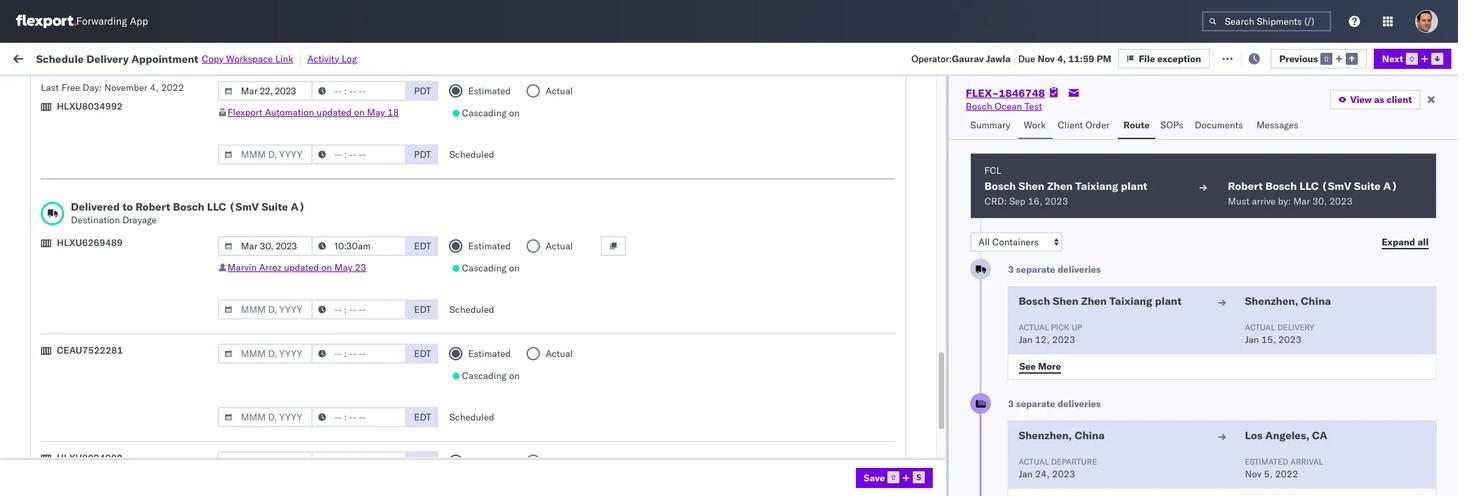 Task type: vqa. For each thing, say whether or not it's contained in the screenshot.
4, corresponding to 3rd Schedule Pickup from Los Angeles, CA Button from the bottom of the page
yes



Task type: locate. For each thing, give the bounding box(es) containing it.
-- : -- -- text field
[[312, 81, 407, 101], [312, 300, 407, 320], [312, 344, 407, 364]]

30,
[[1313, 195, 1328, 207]]

19,
[[346, 131, 360, 143]]

1 vertical spatial -- : -- -- text field
[[312, 300, 407, 320]]

progress
[[210, 83, 243, 93]]

3 separate deliveries for up
[[1008, 263, 1101, 275]]

1 horizontal spatial karl
[[813, 455, 831, 467]]

jawla left due
[[987, 52, 1011, 65]]

edt for third -- : -- -- text field from the top of the page
[[414, 348, 431, 360]]

2 deliveries from the top
[[1058, 398, 1101, 410]]

2 vertical spatial cascading on
[[462, 370, 520, 382]]

1 vertical spatial gaurav jawla
[[1294, 190, 1350, 202]]

deliveries up the up
[[1058, 263, 1101, 275]]

0 vertical spatial plant
[[1121, 179, 1148, 193]]

separate up msdu7304509
[[1017, 398, 1056, 410]]

numbers inside 'container numbers' 'button'
[[1026, 108, 1060, 118]]

llc inside delivered to robert bosch llc (smv suite a) destination drayage
[[207, 200, 226, 213]]

jan for actual pick up jan 12, 2023
[[1019, 334, 1033, 346]]

1 vertical spatial customs
[[64, 278, 101, 290]]

upload customs clearance documents
[[31, 131, 197, 143], [31, 278, 197, 290]]

pdt,
[[302, 131, 323, 143], [302, 161, 323, 173], [302, 190, 323, 202], [302, 249, 323, 261]]

0 horizontal spatial file
[[1139, 52, 1156, 65]]

estimated inside estimated arrival nov 5, 2022
[[1246, 457, 1289, 467]]

1 horizontal spatial work
[[1024, 119, 1046, 131]]

mmm d, yyyy text field down 12:00
[[218, 144, 313, 164]]

last
[[41, 82, 59, 94]]

1 vertical spatial bosch shen zhen taixiang plant
[[1019, 294, 1182, 308]]

filtered
[[13, 82, 46, 94]]

-- : -- -- text field down 11:59 pm pst, jan 12, 2023
[[312, 451, 407, 471]]

appointment for first schedule delivery appointment link from the bottom
[[109, 454, 164, 466]]

3 mmm d, yyyy text field from the top
[[218, 236, 313, 256]]

11:59
[[1069, 52, 1095, 65], [256, 161, 282, 173], [256, 190, 282, 202], [256, 249, 282, 261], [256, 308, 282, 320], [256, 337, 282, 349], [256, 426, 282, 438]]

edt for second -- : -- -- text box from the bottom
[[414, 411, 431, 423]]

4, for third schedule pickup from los angeles, ca 'link' from the bottom
[[345, 249, 353, 261]]

3 separate deliveries for jan
[[1008, 398, 1101, 410]]

2 : from the left
[[311, 83, 313, 93]]

flex-1893174 button
[[860, 422, 953, 441], [860, 422, 953, 441]]

shen
[[1019, 179, 1045, 193], [1053, 294, 1079, 308]]

0 vertical spatial schedule delivery appointment button
[[31, 159, 164, 174]]

mmm d, yyyy text field for first -- : -- -- text field from the top
[[218, 81, 313, 101]]

1 flex-1889466 from the top
[[881, 308, 951, 320]]

1 gaurav jawla from the top
[[1294, 131, 1350, 143]]

upload customs clearance documents button down hlxu6269489
[[31, 277, 197, 292]]

gaurav jawla
[[1294, 131, 1350, 143], [1294, 190, 1350, 202]]

lhuu7894563, for confirm delivery
[[989, 396, 1058, 408]]

2022 for 2nd "upload customs clearance documents" link from the bottom
[[363, 131, 386, 143]]

schedule delivery appointment for 11:59 pm pdt, nov 4, 2022
[[31, 160, 164, 172]]

gaurav down operator
[[1294, 131, 1324, 143]]

a) up expand
[[1384, 179, 1398, 193]]

0 horizontal spatial integration
[[594, 455, 640, 467]]

4 ceau7522281, hlxu6269489, hlxu8034992 from the top
[[989, 249, 1196, 261]]

-
[[701, 455, 706, 467], [805, 455, 811, 467], [1358, 455, 1364, 467]]

0 horizontal spatial 12,
[[341, 426, 356, 438]]

test123456 for omkar savant
[[1093, 220, 1150, 232]]

mmm d, yyyy text field for second -- : -- -- text box from the bottom
[[218, 407, 313, 427]]

mmm d, yyyy text field down mmm d, yyyy text field
[[218, 344, 313, 364]]

appointment for schedule delivery appointment link corresponding to 11:59 pm pst, dec 13, 2022
[[109, 337, 164, 349]]

upload down workitem
[[31, 131, 61, 143]]

jawla
[[987, 52, 1011, 65], [1327, 131, 1350, 143], [1327, 190, 1350, 202]]

5 schedule pickup from los angeles, ca button from the top
[[31, 424, 195, 439]]

los down confirm pickup from los angeles, ca 'button'
[[126, 425, 141, 437]]

1 horizontal spatial china
[[1302, 294, 1332, 308]]

0 vertical spatial 12,
[[1036, 334, 1050, 346]]

flexport automation updated on may 18 button
[[228, 106, 399, 118]]

schedule pickup from los angeles, ca link
[[31, 189, 195, 202], [31, 218, 195, 232], [31, 248, 195, 261], [31, 307, 195, 320], [31, 424, 195, 438]]

0 vertical spatial confirm
[[31, 366, 65, 378]]

2 vertical spatial 11:59 pm pdt, nov 4, 2022
[[256, 249, 379, 261]]

2 vertical spatial schedule delivery appointment
[[31, 454, 164, 466]]

pdt, for 2nd "upload customs clearance documents" link from the bottom
[[302, 131, 323, 143]]

1 schedule pickup from los angeles, ca button from the top
[[31, 189, 195, 204]]

0 horizontal spatial (smv
[[229, 200, 259, 213]]

4 ceau7522281, from the top
[[989, 249, 1057, 261]]

shen for shenzhen,
[[1053, 294, 1079, 308]]

updated up aug
[[317, 106, 352, 118]]

11:59 pm pst, dec 13, 2022 down 11:00 pm pst, nov 8, 2022
[[256, 308, 384, 320]]

delivery down the confirm delivery button
[[73, 454, 107, 466]]

jan inside actual departure jan 24, 2023
[[1019, 468, 1033, 480]]

suite
[[1355, 179, 1381, 193], [262, 200, 288, 213]]

flex-1846748 button
[[860, 157, 953, 176], [860, 157, 953, 176], [860, 187, 953, 206], [860, 187, 953, 206], [860, 216, 953, 235], [860, 216, 953, 235], [860, 246, 953, 264], [860, 246, 953, 264], [860, 275, 953, 294], [860, 275, 953, 294]]

0 horizontal spatial a)
[[291, 200, 305, 213]]

1 vertical spatial jawla
[[1327, 131, 1350, 143]]

0 vertical spatial gaurav jawla
[[1294, 131, 1350, 143]]

ceau7522281, for schedule pickup from los angeles, ca 'link' corresponding to test123456
[[989, 190, 1057, 202]]

confirm for confirm delivery
[[31, 395, 65, 407]]

upload customs clearance documents button down workitem button
[[31, 130, 197, 145]]

1 horizontal spatial account
[[768, 455, 803, 467]]

1 horizontal spatial 12,
[[1036, 334, 1050, 346]]

3 edt from the top
[[414, 348, 431, 360]]

see more button
[[1012, 356, 1070, 376]]

risk
[[277, 52, 293, 64]]

dec for from
[[324, 308, 342, 320]]

pickup up destination
[[73, 190, 102, 202]]

previous button
[[1271, 48, 1368, 69]]

schedule delivery appointment
[[31, 160, 164, 172], [31, 337, 164, 349], [31, 454, 164, 466]]

shen for robert
[[1019, 179, 1045, 193]]

1 mmm d, yyyy text field from the top
[[218, 81, 313, 101]]

0 horizontal spatial lagerfeld
[[728, 455, 768, 467]]

5,
[[1265, 468, 1273, 480]]

clearance down hlxu6269489
[[104, 278, 146, 290]]

previous
[[1280, 52, 1319, 65]]

shenzhen, china
[[1246, 294, 1332, 308], [1019, 429, 1105, 442]]

work down 'container numbers' 'button'
[[1024, 119, 1046, 131]]

1 vertical spatial test123456
[[1093, 220, 1150, 232]]

plant for robert bosch llc (smv suite a)
[[1121, 179, 1148, 193]]

jan left the 23,
[[318, 455, 333, 467]]

forwarding
[[76, 15, 127, 28]]

schedule pickup from los angeles, ca button for test123456
[[31, 189, 195, 204]]

0 vertical spatial robert
[[1229, 179, 1263, 193]]

flex-
[[966, 86, 999, 100], [881, 131, 910, 143], [881, 161, 910, 173], [881, 190, 910, 202], [881, 220, 910, 232], [881, 249, 910, 261], [881, 278, 910, 290], [881, 308, 910, 320], [881, 337, 910, 349], [881, 367, 910, 379], [881, 396, 910, 408], [881, 426, 910, 438], [881, 455, 910, 467]]

4 lhuu7894563, from the top
[[989, 396, 1058, 408]]

2 vertical spatial test123456
[[1093, 278, 1150, 290]]

dec down 11:00 pm pst, nov 8, 2022
[[324, 308, 342, 320]]

24, down gvcu5265864
[[1036, 468, 1050, 480]]

numbers
[[1026, 108, 1060, 118], [1142, 108, 1175, 118]]

lhuu7894563, uetu5238478 down more
[[989, 396, 1125, 408]]

numbers up sops
[[1142, 108, 1175, 118]]

2 vertical spatial dec
[[319, 396, 337, 408]]

1 vertical spatial shenzhen,
[[1019, 429, 1073, 442]]

1 uetu5238478 from the top
[[1060, 308, 1125, 320]]

0 horizontal spatial :
[[97, 83, 99, 93]]

confirm inside button
[[31, 395, 65, 407]]

2 horizontal spatial -
[[1358, 455, 1364, 467]]

shen up pick
[[1053, 294, 1079, 308]]

2 11:59 pm pst, dec 13, 2022 from the top
[[256, 337, 384, 349]]

0 vertical spatial upload
[[31, 131, 61, 143]]

hlxu6269489
[[57, 237, 123, 249]]

16,
[[1028, 195, 1043, 207]]

Search Shipments (/) text field
[[1203, 11, 1332, 31]]

schedule delivery appointment down the confirm delivery button
[[31, 454, 164, 466]]

robert up drayage
[[135, 200, 170, 213]]

suite inside delivered to robert bosch llc (smv suite a) destination drayage
[[262, 200, 288, 213]]

3 schedule pickup from los angeles, ca link from the top
[[31, 248, 195, 261]]

schedule delivery appointment for 11:59 pm pst, dec 13, 2022
[[31, 337, 164, 349]]

1 scheduled from the top
[[450, 148, 495, 160]]

0 vertical spatial a)
[[1384, 179, 1398, 193]]

schedule pickup from los angeles, ca button down destination
[[31, 248, 195, 262]]

file down search shipments (/) text box
[[1230, 52, 1246, 64]]

1 horizontal spatial file exception
[[1230, 52, 1292, 64]]

mode
[[490, 108, 510, 118]]

am right 12:00
[[285, 131, 300, 143]]

schedule for the schedule pickup from los angeles, ca button related to maeu9736123
[[31, 425, 70, 437]]

1 ceau7522281, hlxu6269489, hlxu8034992 from the top
[[989, 160, 1196, 172]]

2 vertical spatial gaurav
[[1294, 190, 1324, 202]]

0 vertical spatial may
[[367, 106, 385, 118]]

2 lhuu7894563, uetu5238478 from the top
[[989, 337, 1125, 349]]

2 vertical spatial cascading
[[462, 370, 507, 382]]

2 flex-1889466 from the top
[[881, 337, 951, 349]]

12, inside actual pick up jan 12, 2023
[[1036, 334, 1050, 346]]

1 vertical spatial upload customs clearance documents button
[[31, 277, 197, 292]]

in
[[200, 83, 208, 93]]

aug
[[326, 131, 344, 143]]

file exception up mbl/mawb numbers button
[[1139, 52, 1202, 65]]

schedule delivery appointment up delivered
[[31, 160, 164, 172]]

shenzhen, china up delivery
[[1246, 294, 1332, 308]]

3 11:59 pm pdt, nov 4, 2022 from the top
[[256, 249, 379, 261]]

pst, up 8:30 pm pst, jan 23, 2023 at the bottom left of the page
[[302, 426, 322, 438]]

(smv up 30,
[[1322, 179, 1352, 193]]

1 upload customs clearance documents from the top
[[31, 131, 197, 143]]

taixiang
[[1076, 179, 1119, 193], [1110, 294, 1153, 308]]

taixiang for robert bosch llc (smv suite a)
[[1076, 179, 1119, 193]]

3 separate deliveries up pick
[[1008, 263, 1101, 275]]

shenzhen, up actual delivery jan 15, 2023
[[1246, 294, 1299, 308]]

work
[[146, 52, 170, 64], [1024, 119, 1046, 131]]

integration test account - karl lagerfeld
[[594, 455, 768, 467], [699, 455, 873, 467]]

robert
[[1229, 179, 1263, 193], [135, 200, 170, 213]]

4 mmm d, yyyy text field from the top
[[218, 344, 313, 364]]

actual inside actual delivery jan 15, 2023
[[1246, 322, 1276, 332]]

1 vertical spatial a)
[[291, 200, 305, 213]]

2 vertical spatial schedule delivery appointment button
[[31, 454, 164, 468]]

2 13, from the top
[[344, 337, 359, 349]]

confirm delivery button
[[31, 395, 102, 409]]

actual departure jan 24, 2023
[[1019, 457, 1098, 480]]

2 schedule pickup from los angeles, ca from the top
[[31, 219, 195, 231]]

hlxu6269489, for schedule pickup from los angeles, ca 'link' corresponding to test123456
[[1060, 190, 1128, 202]]

import
[[114, 52, 144, 64]]

MMM D, YYYY text field
[[218, 300, 313, 320]]

may left 18
[[367, 106, 385, 118]]

12, for pst,
[[341, 426, 356, 438]]

1 ceau7522281, from the top
[[989, 160, 1057, 172]]

resize handle column header
[[232, 104, 248, 496], [411, 104, 427, 496], [467, 104, 483, 496], [571, 104, 588, 496], [676, 104, 692, 496], [837, 104, 853, 496], [966, 104, 982, 496], [1070, 104, 1087, 496], [1272, 104, 1288, 496], [1376, 104, 1392, 496], [1425, 104, 1441, 496]]

0 vertical spatial taixiang
[[1076, 179, 1119, 193]]

confirm down ceau7522281
[[31, 395, 65, 407]]

6 resize handle column header from the left
[[837, 104, 853, 496]]

0 vertical spatial cascading on
[[462, 107, 520, 119]]

13, for schedule delivery appointment
[[344, 337, 359, 349]]

schedule pickup from los angeles, ca link down to
[[31, 218, 195, 232]]

link
[[275, 52, 293, 65]]

5 ceau7522281, hlxu6269489, hlxu8034992 from the top
[[989, 278, 1196, 290]]

delivery for 6:00 am pst, dec 24, 2022
[[67, 395, 102, 407]]

schedule delivery appointment up confirm pickup from los angeles, ca
[[31, 337, 164, 349]]

angeles, inside 'button'
[[138, 366, 175, 378]]

0 vertical spatial upload customs clearance documents link
[[31, 130, 197, 143]]

2 test123456 from the top
[[1093, 220, 1150, 232]]

mmm d, yyyy text field down 6:00 at the bottom
[[218, 451, 313, 471]]

workitem
[[15, 108, 50, 118]]

(smv
[[1322, 179, 1352, 193], [229, 200, 259, 213]]

1 clearance from the top
[[104, 131, 146, 143]]

schedule pickup from los angeles, ca for maeu9736123
[[31, 425, 195, 437]]

24, inside actual departure jan 24, 2023
[[1036, 468, 1050, 480]]

24, up 11:59 pm pst, jan 12, 2023
[[339, 396, 354, 408]]

jan left "15,"
[[1246, 334, 1260, 346]]

2 vertical spatial jawla
[[1327, 190, 1350, 202]]

18
[[388, 106, 399, 118]]

11:59 pm pst, dec 13, 2022 up the 6:00 am pst, dec 24, 2022
[[256, 337, 384, 349]]

1 customs from the top
[[64, 131, 101, 143]]

4 schedule pickup from los angeles, ca button from the top
[[31, 307, 195, 321]]

due
[[1019, 52, 1036, 65]]

delivery
[[1278, 322, 1315, 332]]

nov inside estimated arrival nov 5, 2022
[[1246, 468, 1262, 480]]

lhuu7894563, uetu5238478 for schedule pickup from los angeles, ca
[[989, 308, 1125, 320]]

confirm pickup from los angeles, ca link
[[31, 365, 190, 379]]

los up drayage
[[126, 190, 141, 202]]

upload customs clearance documents link
[[31, 130, 197, 143], [31, 277, 197, 290]]

customs for second upload customs clearance documents button
[[64, 278, 101, 290]]

0 vertical spatial -- : -- -- text field
[[312, 81, 407, 101]]

may for 18
[[367, 106, 385, 118]]

11:59 for schedule pickup from los angeles, ca 'link' for maeu9736123
[[256, 426, 282, 438]]

0 vertical spatial 3
[[1008, 263, 1014, 275]]

delivery for 11:59 pm pst, dec 13, 2022
[[73, 337, 107, 349]]

1 horizontal spatial llc
[[1300, 179, 1319, 193]]

confirm pickup from los angeles, ca button
[[31, 365, 190, 380]]

-- : -- -- text field up the 23,
[[312, 407, 407, 427]]

1 vertical spatial am
[[279, 396, 294, 408]]

jan up see
[[1019, 334, 1033, 346]]

1 horizontal spatial may
[[367, 106, 385, 118]]

2 mmm d, yyyy text field from the top
[[218, 144, 313, 164]]

at
[[266, 52, 275, 64]]

5 edt from the top
[[414, 455, 431, 467]]

(smv up marvin
[[229, 200, 259, 213]]

1 schedule pickup from los angeles, ca link from the top
[[31, 189, 195, 202]]

0 horizontal spatial karl
[[709, 455, 726, 467]]

2 schedule delivery appointment button from the top
[[31, 336, 164, 351]]

may left 23
[[335, 261, 353, 273]]

ceau7522281, for third schedule pickup from los angeles, ca 'link' from the bottom
[[989, 249, 1057, 261]]

schedule delivery appointment button
[[31, 159, 164, 174], [31, 336, 164, 351], [31, 454, 164, 468]]

0 horizontal spatial china
[[1075, 429, 1105, 442]]

a) up marvin arroz updated on may 23 in the bottom of the page
[[291, 200, 305, 213]]

0 vertical spatial upload customs clearance documents
[[31, 131, 197, 143]]

3 lhuu7894563, uetu5238478 from the top
[[989, 366, 1125, 378]]

expand all
[[1382, 236, 1429, 248]]

1 vertical spatial 12,
[[341, 426, 356, 438]]

5 schedule pickup from los angeles, ca from the top
[[31, 425, 195, 437]]

1 numbers from the left
[[1026, 108, 1060, 118]]

clearance down workitem button
[[104, 131, 146, 143]]

upload customs clearance documents down hlxu6269489
[[31, 278, 197, 290]]

work inside button
[[146, 52, 170, 64]]

angeles,
[[143, 190, 180, 202], [143, 219, 180, 231], [143, 248, 180, 260], [143, 307, 180, 319], [138, 366, 175, 378], [143, 425, 180, 437], [1266, 429, 1310, 442]]

2 schedule pickup from los angeles, ca button from the top
[[31, 218, 195, 233]]

0 vertical spatial shenzhen,
[[1246, 294, 1299, 308]]

1 horizontal spatial suite
[[1355, 179, 1381, 193]]

2 schedule delivery appointment from the top
[[31, 337, 164, 349]]

0 vertical spatial 11:59 pm pst, dec 13, 2022
[[256, 308, 384, 320]]

1 vertical spatial dec
[[324, 337, 342, 349]]

-- : -- -- text field down 19,
[[312, 144, 407, 164]]

mbl/mawb numbers
[[1093, 108, 1175, 118]]

: left no
[[311, 83, 313, 93]]

confirm for confirm pickup from los angeles, ca
[[31, 366, 65, 378]]

1 hlxu6269489, from the top
[[1060, 160, 1128, 172]]

2 customs from the top
[[64, 278, 101, 290]]

2 vertical spatial -- : -- -- text field
[[312, 344, 407, 364]]

schedule delivery appointment link for 11:59 pm pst, dec 13, 2022
[[31, 336, 164, 349]]

import work
[[114, 52, 170, 64]]

gaurav jawla for test123456
[[1294, 190, 1350, 202]]

1 vertical spatial 11:59 pm pst, dec 13, 2022
[[256, 337, 384, 349]]

0 vertical spatial test123456
[[1093, 190, 1150, 202]]

schedule delivery appointment button for 11:59 pm pst, dec 13, 2022
[[31, 336, 164, 351]]

from inside 'button'
[[99, 366, 118, 378]]

: left ready
[[97, 83, 99, 93]]

am for pdt,
[[285, 131, 300, 143]]

updated
[[317, 106, 352, 118], [284, 261, 319, 273]]

customs down hlxu6269489
[[64, 278, 101, 290]]

23
[[355, 261, 367, 273]]

1 horizontal spatial 24,
[[1036, 468, 1050, 480]]

edt for third -- : -- -- text box from the bottom of the page
[[414, 240, 431, 252]]

:
[[97, 83, 99, 93], [311, 83, 313, 93]]

3 schedule pickup from los angeles, ca from the top
[[31, 248, 195, 260]]

1 vertical spatial deliveries
[[1058, 398, 1101, 410]]

numbers inside mbl/mawb numbers button
[[1142, 108, 1175, 118]]

status : ready for work, blocked, in progress
[[73, 83, 243, 93]]

1 vertical spatial work
[[1024, 119, 1046, 131]]

confirm delivery
[[31, 395, 102, 407]]

schedule delivery appointment button for 11:59 pm pdt, nov 4, 2022
[[31, 159, 164, 174]]

schedule delivery appointment link up confirm pickup from los angeles, ca
[[31, 336, 164, 349]]

0 horizontal spatial may
[[335, 261, 353, 273]]

lhuu7894563, uetu5238478 for schedule delivery appointment
[[989, 337, 1125, 349]]

zhen
[[1048, 179, 1073, 193], [1082, 294, 1107, 308]]

1 -- : -- -- text field from the top
[[312, 144, 407, 164]]

hlxu6269489,
[[1060, 160, 1128, 172], [1060, 190, 1128, 202], [1060, 219, 1128, 231], [1060, 249, 1128, 261], [1060, 278, 1128, 290]]

-- : -- -- text field
[[312, 144, 407, 164], [312, 236, 407, 256], [312, 407, 407, 427], [312, 451, 407, 471]]

12, up the 23,
[[341, 426, 356, 438]]

numbers up client at right top
[[1026, 108, 1060, 118]]

flex-1889466
[[881, 308, 951, 320], [881, 337, 951, 349], [881, 367, 951, 379], [881, 396, 951, 408]]

1 vertical spatial upload customs clearance documents
[[31, 278, 197, 290]]

lhuu7894563, for schedule delivery appointment
[[989, 337, 1058, 349]]

uetu5238478 for schedule pickup from los angeles, ca
[[1060, 308, 1125, 320]]

1 vertical spatial (smv
[[229, 200, 259, 213]]

3 1889466 from the top
[[910, 367, 951, 379]]

copy workspace link button
[[202, 52, 293, 65]]

1 pdt from the top
[[414, 85, 431, 97]]

schedule pickup from los angeles, ca for test123456
[[31, 190, 195, 202]]

6 mmm d, yyyy text field from the top
[[218, 451, 313, 471]]

china up departure
[[1075, 429, 1105, 442]]

shenzhen,
[[1246, 294, 1299, 308], [1019, 429, 1073, 442]]

4 schedule pickup from los angeles, ca from the top
[[31, 307, 195, 319]]

11:59 for schedule delivery appointment link related to 11:59 pm pdt, nov 4, 2022
[[256, 161, 282, 173]]

11:59 for schedule delivery appointment link corresponding to 11:59 pm pst, dec 13, 2022
[[256, 337, 282, 349]]

1 account from the left
[[663, 455, 698, 467]]

upload customs clearance documents link down workitem button
[[31, 130, 197, 143]]

0 vertical spatial 3 separate deliveries
[[1008, 263, 1101, 275]]

0 vertical spatial jawla
[[987, 52, 1011, 65]]

3 ocean fcl from the top
[[490, 337, 536, 349]]

ceau7522281,
[[989, 160, 1057, 172], [989, 190, 1057, 202], [989, 219, 1057, 231], [989, 249, 1057, 261], [989, 278, 1057, 290]]

november
[[104, 82, 148, 94]]

1 horizontal spatial plant
[[1156, 294, 1182, 308]]

2023 inside actual departure jan 24, 2023
[[1053, 468, 1076, 480]]

schedule pickup from los angeles, ca button for maeu9736123
[[31, 424, 195, 439]]

flex-2130387
[[881, 455, 951, 467]]

angeles, for confirm pickup from los angeles, ca link
[[138, 366, 175, 378]]

1 13, from the top
[[344, 308, 359, 320]]

bosch shen zhen taixiang plant
[[985, 179, 1148, 193], [1019, 294, 1182, 308]]

0 vertical spatial cascading
[[462, 107, 507, 119]]

pickup up hlxu6269489
[[73, 219, 102, 231]]

see
[[1020, 360, 1036, 372]]

for
[[128, 83, 139, 93]]

1 vertical spatial taixiang
[[1110, 294, 1153, 308]]

1 vertical spatial pdt
[[414, 148, 431, 160]]

separate up pick
[[1017, 263, 1056, 275]]

11:59 pm pst, dec 13, 2022 for schedule delivery appointment
[[256, 337, 384, 349]]

2022 for confirm delivery link
[[356, 396, 379, 408]]

schedule pickup from los angeles, ca down to
[[31, 219, 195, 231]]

lhuu7894563, uetu5238478 down pick
[[989, 337, 1125, 349]]

1 test123456 from the top
[[1093, 190, 1150, 202]]

work
[[38, 48, 73, 67]]

test123456 for gaurav jawla
[[1093, 190, 1150, 202]]

delivery inside button
[[67, 395, 102, 407]]

0 vertical spatial by:
[[48, 82, 61, 94]]

actual inside actual departure jan 24, 2023
[[1019, 457, 1050, 467]]

2 integration from the left
[[699, 455, 745, 467]]

messages
[[1257, 119, 1299, 131]]

1 3 from the top
[[1008, 263, 1014, 275]]

drayage
[[122, 214, 157, 226]]

3 flex-1889466 from the top
[[881, 367, 951, 379]]

actions
[[1400, 108, 1428, 118]]

schedule pickup from los angeles, ca up ceau7522281
[[31, 307, 195, 319]]

schedule pickup from los angeles, ca down destination
[[31, 248, 195, 260]]

confirm inside 'button'
[[31, 366, 65, 378]]

nov
[[1038, 52, 1055, 65], [325, 161, 342, 173], [325, 190, 342, 202], [325, 249, 342, 261], [324, 278, 342, 290], [1246, 468, 1262, 480]]

1 lhuu7894563, from the top
[[989, 308, 1058, 320]]

3 separate deliveries down more
[[1008, 398, 1101, 410]]

2 3 from the top
[[1008, 398, 1014, 410]]

2 pdt from the top
[[414, 148, 431, 160]]

2 ceau7522281, from the top
[[989, 190, 1057, 202]]

1 abcdefg78456546 from the top
[[1093, 308, 1183, 320]]

cascading for pdt
[[462, 107, 507, 119]]

1 karl from the left
[[709, 455, 726, 467]]

delivered
[[71, 200, 120, 213]]

4,
[[1058, 52, 1066, 65], [150, 82, 159, 94], [345, 161, 353, 173], [345, 190, 353, 202], [345, 249, 353, 261]]

1 vertical spatial updated
[[284, 261, 319, 273]]

1 vertical spatial may
[[335, 261, 353, 273]]

confirm pickup from los angeles, ca
[[31, 366, 190, 378]]

1 vertical spatial 24,
[[1036, 468, 1050, 480]]

jan inside actual pick up jan 12, 2023
[[1019, 334, 1033, 346]]

schedule pickup from los angeles, ca button down the confirm delivery button
[[31, 424, 195, 439]]

upload
[[31, 131, 61, 143], [31, 278, 61, 290]]

1 horizontal spatial -
[[805, 455, 811, 467]]

flexport automation updated on may 18
[[228, 106, 399, 118]]

3 test123456 from the top
[[1093, 278, 1150, 290]]

clearance for 1st "upload customs clearance documents" link from the bottom of the page
[[104, 278, 146, 290]]

ocean fcl
[[490, 249, 536, 261], [490, 308, 536, 320], [490, 337, 536, 349], [490, 367, 536, 379], [490, 426, 536, 438], [490, 455, 536, 467]]

by: left mar
[[1279, 195, 1292, 207]]

-- : -- -- text field up the 6:00 am pst, dec 24, 2022
[[312, 344, 407, 364]]

1 vertical spatial separate
[[1017, 398, 1056, 410]]

1 horizontal spatial a)
[[1384, 179, 1398, 193]]

0 horizontal spatial exception
[[1158, 52, 1202, 65]]

angeles, for schedule pickup from los angeles, ca 'link' for maeu9736123
[[143, 425, 180, 437]]

on
[[328, 52, 339, 64], [354, 106, 365, 118], [509, 107, 520, 119], [322, 261, 332, 273], [509, 262, 520, 274], [509, 370, 520, 382]]

from up destination
[[104, 190, 124, 202]]

schedule pickup from los angeles, ca link for test123456
[[31, 189, 195, 202]]

4 lhuu7894563, uetu5238478 from the top
[[989, 396, 1125, 408]]

2022 for schedule pickup from los angeles, ca 'link' corresponding to abcdefg78456546
[[361, 308, 384, 320]]

1 vertical spatial schedule delivery appointment link
[[31, 336, 164, 349]]

los down to
[[126, 219, 141, 231]]

am right 6:00 at the bottom
[[279, 396, 294, 408]]

ceau7522281, for schedule delivery appointment link related to 11:59 pm pdt, nov 4, 2022
[[989, 160, 1057, 172]]

1 vertical spatial 3 separate deliveries
[[1008, 398, 1101, 410]]

1 horizontal spatial (smv
[[1322, 179, 1352, 193]]

schedule pickup from los angeles, ca link down the confirm delivery button
[[31, 424, 195, 438]]

lhuu7894563, up see
[[989, 337, 1058, 349]]

file exception down search shipments (/) text box
[[1230, 52, 1292, 64]]

1 vertical spatial schedule delivery appointment button
[[31, 336, 164, 351]]

1 horizontal spatial shen
[[1053, 294, 1079, 308]]

test inside bosch ocean test link
[[1025, 100, 1043, 112]]

actual inside actual pick up jan 12, 2023
[[1019, 322, 1050, 332]]

schedule pickup from los angeles, ca button up destination
[[31, 189, 195, 204]]

2 cascading on from the top
[[462, 262, 520, 274]]

dec for appointment
[[324, 337, 342, 349]]

zhen up the up
[[1082, 294, 1107, 308]]

2023
[[1045, 195, 1069, 207], [1330, 195, 1353, 207], [1053, 334, 1076, 346], [1279, 334, 1302, 346], [358, 426, 382, 438], [352, 455, 376, 467], [1053, 468, 1076, 480]]

1 cascading from the top
[[462, 107, 507, 119]]

pdt, for schedule pickup from los angeles, ca 'link' corresponding to test123456
[[302, 190, 323, 202]]

1 horizontal spatial numbers
[[1142, 108, 1175, 118]]

2 hlxu6269489, from the top
[[1060, 190, 1128, 202]]

schedule pickup from los angeles, ca for abcdefg78456546
[[31, 307, 195, 319]]

1 separate from the top
[[1017, 263, 1056, 275]]

1 edt from the top
[[414, 240, 431, 252]]

1 vertical spatial 11:59 pm pdt, nov 4, 2022
[[256, 190, 379, 202]]

2023 down delivery
[[1279, 334, 1302, 346]]

11:59 for schedule pickup from los angeles, ca 'link' corresponding to abcdefg78456546
[[256, 308, 282, 320]]

12, for up
[[1036, 334, 1050, 346]]

0 vertical spatial pdt
[[414, 85, 431, 97]]

1 lhuu7894563, uetu5238478 from the top
[[989, 308, 1125, 320]]

work right import
[[146, 52, 170, 64]]

0 vertical spatial separate
[[1017, 263, 1056, 275]]

1 horizontal spatial integration
[[699, 455, 745, 467]]

schedule delivery appointment link down the confirm delivery button
[[31, 454, 164, 467]]

updated for arroz
[[284, 261, 319, 273]]

2 -- : -- -- text field from the top
[[312, 300, 407, 320]]

departure
[[1052, 457, 1098, 467]]

2 vertical spatial abcdefg78456546
[[1093, 396, 1183, 408]]

5 ceau7522281, from the top
[[989, 278, 1057, 290]]

crd: sep 16, 2023
[[985, 195, 1069, 207]]

1 vertical spatial plant
[[1156, 294, 1182, 308]]

schedule delivery appointment button up delivered
[[31, 159, 164, 174]]

MMM D, YYYY text field
[[218, 81, 313, 101], [218, 144, 313, 164], [218, 236, 313, 256], [218, 344, 313, 364], [218, 407, 313, 427], [218, 451, 313, 471]]

2 vertical spatial schedule delivery appointment link
[[31, 454, 164, 467]]

4 hlxu6269489, from the top
[[1060, 249, 1128, 261]]

exception down search shipments (/) text box
[[1249, 52, 1292, 64]]

bosch shen zhen taixiang plant for robert bosch llc (smv suite a)
[[985, 179, 1148, 193]]

gaurav for ceau7522281, hlxu6269489, hlxu8034992
[[1294, 190, 1324, 202]]

edt for 1st -- : -- -- text box from the bottom of the page
[[414, 455, 431, 467]]

-- : -- -- text field down log at the top left
[[312, 81, 407, 101]]

schedule for third the schedule pickup from los angeles, ca button from the bottom of the page
[[31, 248, 70, 260]]

delivery up delivered
[[73, 160, 107, 172]]

jawla down view as client button
[[1327, 131, 1350, 143]]



Task type: describe. For each thing, give the bounding box(es) containing it.
0 vertical spatial gaurav
[[952, 52, 984, 65]]

2022 for third schedule pickup from los angeles, ca 'link' from the bottom
[[356, 249, 379, 261]]

2023 right 30,
[[1330, 195, 1353, 207]]

1 integration test account - karl lagerfeld from the left
[[594, 455, 768, 467]]

last free day: november 4, 2022
[[41, 82, 184, 94]]

customs for 1st upload customs clearance documents button from the top
[[64, 131, 101, 143]]

uetu5238478 for confirm delivery
[[1060, 396, 1125, 408]]

6:00
[[256, 396, 276, 408]]

plant for shenzhen, china
[[1156, 294, 1182, 308]]

must arrive by: mar 30, 2023
[[1229, 195, 1353, 207]]

2 account from the left
[[768, 455, 803, 467]]

1 ocean fcl from the top
[[490, 249, 536, 261]]

confirm delivery link
[[31, 395, 102, 408]]

4 1889466 from the top
[[910, 396, 951, 408]]

appointment for schedule delivery appointment link related to 11:59 pm pdt, nov 4, 2022
[[109, 160, 164, 172]]

from down destination
[[104, 248, 124, 260]]

robert inside delivered to robert bosch llc (smv suite a) destination drayage
[[135, 200, 170, 213]]

0 vertical spatial llc
[[1300, 179, 1319, 193]]

container numbers button
[[982, 105, 1073, 118]]

2022 for schedule pickup from los angeles, ca 'link' corresponding to test123456
[[356, 190, 379, 202]]

a) inside delivered to robert bosch llc (smv suite a) destination drayage
[[291, 200, 305, 213]]

3 resize handle column header from the left
[[467, 104, 483, 496]]

marvin arroz updated on may 23 button
[[228, 261, 367, 273]]

4 resize handle column header from the left
[[571, 104, 588, 496]]

3 schedule delivery appointment from the top
[[31, 454, 164, 466]]

3 cascading from the top
[[462, 370, 507, 382]]

11:59 for third schedule pickup from los angeles, ca 'link' from the bottom
[[256, 249, 282, 261]]

760 at risk
[[246, 52, 293, 64]]

work inside button
[[1024, 119, 1046, 131]]

schedule for second the schedule pickup from los angeles, ca button from the top of the page
[[31, 219, 70, 231]]

8:30
[[256, 455, 276, 467]]

mmm d, yyyy text field for 1st -- : -- -- text box from the bottom of the page
[[218, 451, 313, 471]]

from down confirm pickup from los angeles, ca 'button'
[[104, 425, 124, 437]]

pickup inside 'button'
[[67, 366, 96, 378]]

destination
[[71, 214, 120, 226]]

2 - from the left
[[805, 455, 811, 467]]

action
[[1412, 52, 1441, 64]]

2 -- : -- -- text field from the top
[[312, 236, 407, 256]]

0 vertical spatial shenzhen, china
[[1246, 294, 1332, 308]]

documents inside "button"
[[1195, 119, 1244, 131]]

1 - from the left
[[701, 455, 706, 467]]

snooze
[[433, 108, 460, 118]]

4, for schedule delivery appointment link related to 11:59 pm pdt, nov 4, 2022
[[345, 161, 353, 173]]

4 ocean fcl from the top
[[490, 367, 536, 379]]

more
[[1039, 360, 1062, 372]]

expand all button
[[1374, 232, 1437, 252]]

3 ceau7522281, from the top
[[989, 219, 1057, 231]]

11:59 pm pst, dec 13, 2022 for schedule pickup from los angeles, ca
[[256, 308, 384, 320]]

4 flex-1889466 from the top
[[881, 396, 951, 408]]

gvcu5265864
[[989, 455, 1054, 467]]

pdt for first -- : -- -- text field from the top
[[414, 85, 431, 97]]

app
[[130, 15, 148, 28]]

activity log
[[307, 52, 357, 65]]

jawla for caiu7969337
[[1327, 131, 1350, 143]]

4, for schedule pickup from los angeles, ca 'link' corresponding to test123456
[[345, 190, 353, 202]]

schedule for schedule delivery appointment button associated with 11:59 pm pst, dec 13, 2022
[[31, 337, 70, 349]]

3 cascading on from the top
[[462, 370, 520, 382]]

angeles, for 4th schedule pickup from los angeles, ca 'link' from the bottom
[[143, 219, 180, 231]]

205 on track
[[308, 52, 363, 64]]

10 resize handle column header from the left
[[1376, 104, 1392, 496]]

batch action
[[1383, 52, 1441, 64]]

upload for 1st upload customs clearance documents button from the top
[[31, 131, 61, 143]]

3 -- : -- -- text field from the top
[[312, 407, 407, 427]]

may for 23
[[335, 261, 353, 273]]

robert bosch llc (smv suite a)
[[1229, 179, 1398, 193]]

23,
[[336, 455, 350, 467]]

status
[[73, 83, 97, 93]]

save
[[864, 472, 885, 484]]

mode button
[[483, 105, 574, 118]]

ceau7522281
[[57, 344, 123, 356]]

next
[[1383, 52, 1404, 65]]

2022 for schedule delivery appointment link corresponding to 11:59 pm pst, dec 13, 2022
[[361, 337, 384, 349]]

jan inside actual delivery jan 15, 2023
[[1246, 334, 1260, 346]]

1893174
[[910, 426, 951, 438]]

up
[[1072, 322, 1083, 332]]

cascading on for pdt
[[462, 107, 520, 119]]

1 -- : -- -- text field from the top
[[312, 81, 407, 101]]

upload customs clearance documents for 1st "upload customs clearance documents" link from the bottom of the page
[[31, 278, 197, 290]]

msdu7304509
[[989, 425, 1057, 437]]

delivery up last free day: november 4, 2022
[[86, 52, 129, 65]]

lhuu7894563, uetu5238478 for confirm delivery
[[989, 396, 1125, 408]]

pickup down the confirm delivery button
[[73, 425, 102, 437]]

hlxu6269489, for schedule delivery appointment link related to 11:59 pm pdt, nov 4, 2022
[[1060, 160, 1128, 172]]

0 horizontal spatial by:
[[48, 82, 61, 94]]

2 ocean fcl from the top
[[490, 308, 536, 320]]

log
[[342, 52, 357, 65]]

jaehyung choi - test origin agent
[[1294, 455, 1440, 467]]

mbl/mawb
[[1093, 108, 1140, 118]]

0 horizontal spatial shenzhen,
[[1019, 429, 1073, 442]]

all
[[1418, 236, 1429, 248]]

flex-1660288
[[881, 131, 951, 143]]

deadline
[[256, 108, 289, 118]]

2023 inside actual pick up jan 12, 2023
[[1053, 334, 1076, 346]]

11:00 pm pst, nov 8, 2022
[[256, 278, 378, 290]]

snoozed
[[280, 83, 311, 93]]

1 resize handle column header from the left
[[232, 104, 248, 496]]

Search Work text field
[[1009, 48, 1154, 68]]

bosch shen zhen taixiang plant for shenzhen, china
[[1019, 294, 1182, 308]]

2 schedule pickup from los angeles, ca link from the top
[[31, 218, 195, 232]]

2 abcdefg78456546 from the top
[[1093, 367, 1183, 379]]

arroz
[[259, 261, 282, 273]]

3 uetu5238478 from the top
[[1060, 366, 1125, 378]]

separate for jan
[[1017, 398, 1056, 410]]

deliveries for jan 24, 2023
[[1058, 398, 1101, 410]]

0 vertical spatial (smv
[[1322, 179, 1352, 193]]

omkar savant
[[1294, 220, 1354, 232]]

11:00
[[256, 278, 282, 290]]

2 1889466 from the top
[[910, 337, 951, 349]]

1 upload customs clearance documents button from the top
[[31, 130, 197, 145]]

batch
[[1383, 52, 1410, 64]]

message (0)
[[180, 52, 235, 64]]

ready
[[103, 83, 126, 93]]

3 -- : -- -- text field from the top
[[312, 344, 407, 364]]

batch action button
[[1363, 48, 1450, 68]]

upload customs clearance documents for 2nd "upload customs clearance documents" link from the bottom
[[31, 131, 197, 143]]

view as client button
[[1330, 90, 1421, 110]]

pdt, for third schedule pickup from los angeles, ca 'link' from the bottom
[[302, 249, 323, 261]]

angeles, for schedule pickup from los angeles, ca 'link' corresponding to test123456
[[143, 190, 180, 202]]

7 resize handle column header from the left
[[966, 104, 982, 496]]

8,
[[344, 278, 353, 290]]

8 resize handle column header from the left
[[1070, 104, 1087, 496]]

2023 down the 6:00 am pst, dec 24, 2022
[[358, 426, 382, 438]]

uetu5238478 for schedule delivery appointment
[[1060, 337, 1125, 349]]

11:59 pm pst, jan 12, 2023
[[256, 426, 382, 438]]

2 karl from the left
[[813, 455, 831, 467]]

route
[[1124, 119, 1150, 131]]

2 upload customs clearance documents link from the top
[[31, 277, 197, 290]]

agent
[[1415, 455, 1440, 467]]

pst, up 11:59 pm pst, jan 12, 2023
[[296, 396, 317, 408]]

zhen for shenzhen, china
[[1082, 294, 1107, 308]]

deliveries for jan 12, 2023
[[1058, 263, 1101, 275]]

1 horizontal spatial exception
[[1249, 52, 1292, 64]]

9 resize handle column header from the left
[[1272, 104, 1288, 496]]

updated for automation
[[317, 106, 352, 118]]

flex-1893174
[[881, 426, 951, 438]]

bosch inside delivered to robert bosch llc (smv suite a) destination drayage
[[173, 200, 205, 213]]

client order
[[1058, 119, 1110, 131]]

angeles, for third schedule pickup from los angeles, ca 'link' from the bottom
[[143, 248, 180, 260]]

activity
[[307, 52, 339, 65]]

3 ceau7522281, hlxu6269489, hlxu8034992 from the top
[[989, 219, 1196, 231]]

3 hlxu6269489, from the top
[[1060, 219, 1128, 231]]

ocean inside bosch ocean test link
[[995, 100, 1023, 112]]

schedule for schedule delivery appointment button related to 11:59 pm pdt, nov 4, 2022
[[31, 160, 70, 172]]

delivered to robert bosch llc (smv suite a) destination drayage
[[71, 200, 305, 226]]

1 upload customs clearance documents link from the top
[[31, 130, 197, 143]]

upload for second upload customs clearance documents button
[[31, 278, 61, 290]]

3 for jan 24, 2023
[[1008, 398, 1014, 410]]

2 upload customs clearance documents button from the top
[[31, 277, 197, 292]]

1 integration from the left
[[594, 455, 640, 467]]

6 ocean fcl from the top
[[490, 455, 536, 467]]

1 horizontal spatial file
[[1230, 52, 1246, 64]]

3 schedule delivery appointment button from the top
[[31, 454, 164, 468]]

los angeles, ca
[[1246, 429, 1328, 442]]

8:30 pm pst, jan 23, 2023
[[256, 455, 376, 467]]

track
[[341, 52, 363, 64]]

5 resize handle column header from the left
[[676, 104, 692, 496]]

abcdefg78456546 for 6:00 am pst, dec 24, 2022
[[1093, 396, 1183, 408]]

11:59 pm pdt, nov 4, 2022 for third schedule pickup from los angeles, ca 'link' from the bottom
[[256, 249, 379, 261]]

1 horizontal spatial shenzhen,
[[1246, 294, 1299, 308]]

numbers for container numbers
[[1026, 108, 1060, 118]]

0 horizontal spatial file exception
[[1139, 52, 1202, 65]]

client
[[1387, 94, 1413, 106]]

savant
[[1325, 220, 1354, 232]]

1 lagerfeld from the left
[[728, 455, 768, 467]]

deadline button
[[249, 105, 413, 118]]

mmm d, yyyy text field for third -- : -- -- text field from the top of the page
[[218, 344, 313, 364]]

1 vertical spatial shenzhen, china
[[1019, 429, 1105, 442]]

documents for 1st "upload customs clearance documents" link from the bottom of the page
[[149, 278, 197, 290]]

pst, down marvin arroz updated on may 23 button at the left of page
[[302, 278, 322, 290]]

1660288
[[910, 131, 951, 143]]

0 vertical spatial china
[[1302, 294, 1332, 308]]

3 for jan 12, 2023
[[1008, 263, 1014, 275]]

client order button
[[1053, 113, 1119, 139]]

2023 right 16, at the right top
[[1045, 195, 1069, 207]]

2 integration test account - karl lagerfeld from the left
[[699, 455, 873, 467]]

pickup down destination
[[73, 248, 102, 260]]

los up confirm pickup from los angeles, ca link
[[126, 307, 141, 319]]

schedule for 3rd schedule delivery appointment button
[[31, 454, 70, 466]]

0 horizontal spatial 24,
[[339, 396, 354, 408]]

(0)
[[218, 52, 235, 64]]

from down to
[[104, 219, 124, 231]]

edt for 2nd -- : -- -- text field from the bottom
[[414, 304, 431, 316]]

3 schedule pickup from los angeles, ca button from the top
[[31, 248, 195, 262]]

pst, down mmm d, yyyy text field
[[302, 337, 322, 349]]

bosch ocean test link
[[966, 100, 1043, 113]]

: for status
[[97, 83, 99, 93]]

1 1889466 from the top
[[910, 308, 951, 320]]

2023 inside actual delivery jan 15, 2023
[[1279, 334, 1302, 346]]

estimated arrival nov 5, 2022
[[1246, 457, 1324, 480]]

lhuu7894563, for schedule pickup from los angeles, ca
[[989, 308, 1058, 320]]

los inside 'button'
[[121, 366, 136, 378]]

no
[[316, 83, 327, 93]]

11 resize handle column header from the left
[[1425, 104, 1441, 496]]

forwarding app link
[[16, 15, 148, 28]]

as
[[1375, 94, 1385, 106]]

pst, down 11:00 pm pst, nov 8, 2022
[[302, 308, 322, 320]]

pick
[[1052, 322, 1070, 332]]

2 resize handle column header from the left
[[411, 104, 427, 496]]

message
[[180, 52, 218, 64]]

blocked,
[[165, 83, 198, 93]]

import work button
[[108, 43, 175, 73]]

actual pick up jan 12, 2023
[[1019, 322, 1083, 346]]

schedule for the schedule pickup from los angeles, ca button related to test123456
[[31, 190, 70, 202]]

6:00 am pst, dec 24, 2022
[[256, 396, 379, 408]]

schedule pickup from los angeles, ca link for maeu9736123
[[31, 424, 195, 438]]

save button
[[856, 468, 934, 488]]

jan for 8:30 pm pst, jan 23, 2023
[[318, 455, 333, 467]]

2 ceau7522281, hlxu6269489, hlxu8034992 from the top
[[989, 190, 1196, 202]]

sops
[[1161, 119, 1184, 131]]

due nov 4, 11:59 pm
[[1019, 52, 1112, 65]]

must
[[1229, 195, 1250, 207]]

abcdefg78456546 for 11:59 pm pst, dec 13, 2022
[[1093, 308, 1183, 320]]

los up estimated arrival nov 5, 2022
[[1246, 429, 1263, 442]]

scheduled for pdt
[[450, 148, 495, 160]]

3 scheduled from the top
[[450, 411, 495, 423]]

11:59 pm pdt, nov 4, 2022 for schedule pickup from los angeles, ca 'link' corresponding to test123456
[[256, 190, 379, 202]]

cascading for edt
[[462, 262, 507, 274]]

(smv inside delivered to robert bosch llc (smv suite a) destination drayage
[[229, 200, 259, 213]]

2022 inside estimated arrival nov 5, 2022
[[1276, 468, 1299, 480]]

copy
[[202, 52, 224, 65]]

mmm d, yyyy text field for third -- : -- -- text box from the bottom of the page
[[218, 236, 313, 256]]

flexport. image
[[16, 15, 76, 28]]

jawla for ceau7522281, hlxu6269489, hlxu8034992
[[1327, 190, 1350, 202]]

5 hlxu6269489, from the top
[[1060, 278, 1128, 290]]

1 vertical spatial by:
[[1279, 195, 1292, 207]]

numbers for mbl/mawb numbers
[[1142, 108, 1175, 118]]

flexport
[[228, 106, 263, 118]]

scheduled for edt
[[450, 304, 495, 316]]

hlxu6269489, for third schedule pickup from los angeles, ca 'link' from the bottom
[[1060, 249, 1128, 261]]

2130387
[[910, 455, 951, 467]]

day:
[[83, 82, 102, 94]]

2 lagerfeld from the left
[[833, 455, 873, 467]]

jaehyung
[[1294, 455, 1334, 467]]

jan for 11:59 pm pst, jan 12, 2023
[[324, 426, 339, 438]]

schedule delivery appointment link for 11:59 pm pdt, nov 4, 2022
[[31, 159, 164, 173]]

4 -- : -- -- text field from the top
[[312, 451, 407, 471]]

los down drayage
[[126, 248, 141, 260]]

pdt, for schedule delivery appointment link related to 11:59 pm pdt, nov 4, 2022
[[302, 161, 323, 173]]

view
[[1351, 94, 1372, 106]]

3 lhuu7894563, from the top
[[989, 366, 1058, 378]]

documents for 2nd "upload customs clearance documents" link from the bottom
[[149, 131, 197, 143]]

2023 right the 23,
[[352, 455, 376, 467]]

mbl/mawb numbers button
[[1087, 105, 1274, 118]]

pst, down 11:59 pm pst, jan 12, 2023
[[296, 455, 316, 467]]

from up ceau7522281
[[104, 307, 124, 319]]

messages button
[[1252, 113, 1306, 139]]

work,
[[141, 83, 163, 93]]

3 schedule delivery appointment link from the top
[[31, 454, 164, 467]]

flex-1846748 link
[[966, 86, 1046, 100]]

3 - from the left
[[1358, 455, 1364, 467]]

ca inside confirm pickup from los angeles, ca link
[[177, 366, 190, 378]]

pickup up ceau7522281
[[73, 307, 102, 319]]

cascading on for edt
[[462, 262, 520, 274]]

5 ocean fcl from the top
[[490, 426, 536, 438]]



